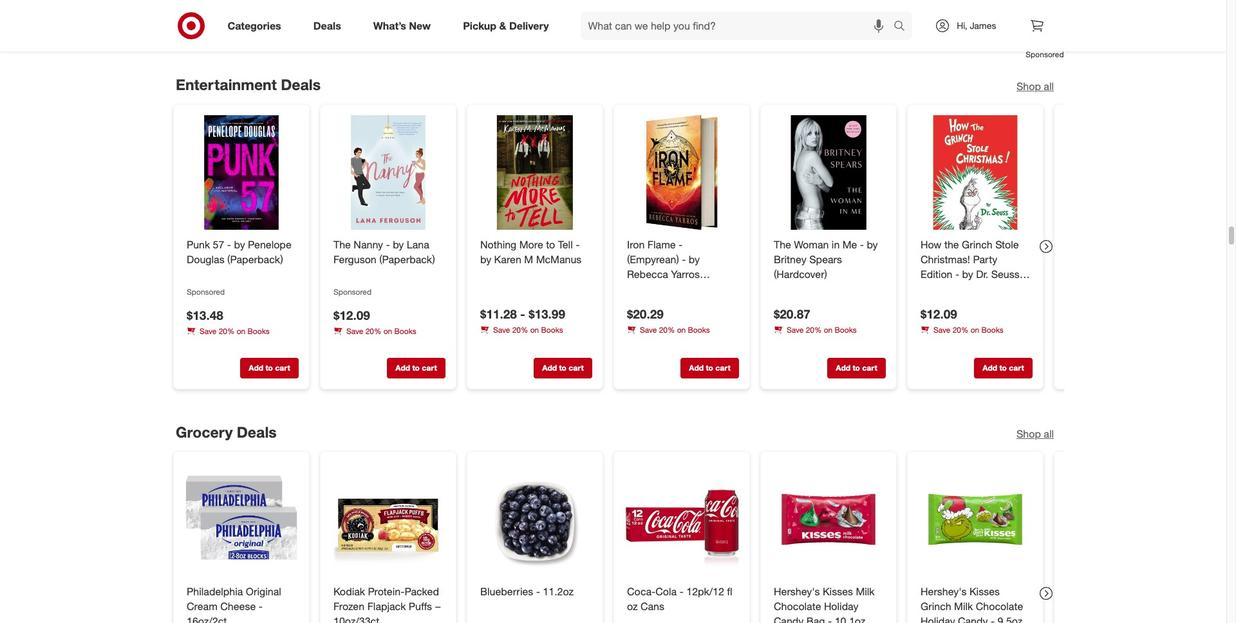 Task type: describe. For each thing, give the bounding box(es) containing it.
frozen
[[333, 600, 364, 613]]

$11.28 - $13.99
[[480, 306, 565, 321]]

kisses for chocolate
[[969, 586, 1000, 599]]

new
[[409, 19, 431, 32]]

books for how the grinch stole christmas! party edition - by dr. seuss (hardcover)
[[982, 325, 1004, 335]]

cans
[[640, 600, 664, 613]]

1 add to cart from the left
[[248, 363, 290, 373]]

yarros
[[671, 268, 700, 281]]

add to cart for $20.29
[[689, 363, 730, 373]]

hershey's kisses milk chocolate holiday candy bag - 10.1oz
[[774, 586, 875, 623]]

–
[[435, 600, 441, 613]]

add to cart for $12.09
[[983, 363, 1024, 373]]

hershey's kisses milk chocolate holiday candy bag - 10.1oz link
[[774, 585, 883, 623]]

2 add from the left
[[395, 363, 410, 373]]

10.1oz
[[835, 615, 865, 623]]

1 add to cart button from the left
[[240, 358, 298, 378]]

- inside hershey's kisses grinch milk chocolate holiday candy - 9.5oz
[[991, 615, 995, 623]]

iron flame - (empyrean) - by rebecca yarros (hardcover) link
[[627, 238, 736, 295]]

iron flame - (empyrean) - by rebecca yarros (hardcover) image
[[624, 115, 739, 230]]

nanny
[[353, 238, 383, 251]]

kodiak
[[333, 586, 365, 599]]

hi,
[[957, 20, 968, 31]]

grocery deals
[[175, 423, 276, 441]]

0 vertical spatial deals
[[313, 19, 341, 32]]

puffs
[[409, 600, 432, 613]]

2 cart from the left
[[422, 363, 437, 373]]

2 add to cart button from the left
[[387, 358, 445, 378]]

coca-
[[627, 586, 655, 599]]

holiday inside hershey's kisses milk chocolate holiday candy bag - 10.1oz
[[824, 600, 858, 613]]

penelope
[[248, 238, 291, 251]]

woman
[[794, 238, 829, 251]]

categories link
[[217, 12, 297, 40]]

protein-
[[368, 586, 404, 599]]

- inside "punk 57 - by  penelope douglas (paperback)"
[[227, 238, 231, 251]]

categories
[[228, 19, 281, 32]]

to for punk 57 - by  penelope douglas (paperback)
[[265, 363, 273, 373]]

on for m
[[530, 325, 539, 335]]

nothing more to tell - by karen m mcmanus image
[[478, 115, 592, 230]]

nothing more to tell - by karen m mcmanus link
[[480, 238, 590, 267]]

blueberries - 11.2oz link
[[480, 585, 590, 600]]

by inside iron flame - (empyrean) - by rebecca yarros (hardcover)
[[689, 253, 700, 266]]

to inside nothing more to tell - by karen m mcmanus
[[546, 238, 555, 251]]

- inside how the grinch stole christmas! party edition - by dr. seuss (hardcover)
[[955, 268, 959, 281]]

what's new link
[[362, 12, 447, 40]]

the for the nanny - by  lana ferguson (paperback)
[[333, 238, 351, 251]]

punk 57 - by  penelope douglas (paperback) link
[[186, 238, 296, 267]]

(paperback) for $12.09
[[379, 253, 435, 266]]

how the grinch stole christmas! party edition - by dr. seuss (hardcover)
[[921, 238, 1020, 295]]

0 horizontal spatial $12.09
[[333, 308, 370, 323]]

nothing more to tell - by karen m mcmanus
[[480, 238, 581, 266]]

hi, james
[[957, 20, 997, 31]]

add to cart button for $11.28 - $13.99
[[534, 358, 592, 378]]

save for nothing more to tell - by karen m mcmanus
[[493, 325, 510, 335]]

tell
[[558, 238, 573, 251]]

shop for grocery deals
[[1016, 427, 1041, 440]]

hershey's for chocolate
[[774, 586, 820, 599]]

- left 11.2oz
[[536, 586, 540, 599]]

punk 57 - by  penelope douglas (paperback)
[[186, 238, 291, 266]]

on for yarros
[[677, 325, 686, 335]]

the nanny - by  lana ferguson (paperback) link
[[333, 238, 443, 267]]

grocery
[[175, 423, 232, 441]]

$20.29
[[627, 307, 664, 322]]

party
[[973, 253, 997, 266]]

the woman in me - by britney spears (hardcover)
[[774, 238, 878, 281]]

more
[[519, 238, 543, 251]]

philadelphia original cream cheese - 16oz/2ct
[[186, 586, 281, 623]]

&
[[499, 19, 506, 32]]

20% for yarros
[[659, 325, 675, 335]]

20% for m
[[512, 325, 528, 335]]

iron
[[627, 238, 645, 251]]

bag
[[806, 615, 825, 623]]

add to cart for $20.87
[[836, 363, 877, 373]]

What can we help you find? suggestions appear below search field
[[581, 12, 897, 40]]

milk inside hershey's kisses grinch milk chocolate holiday candy - 9.5oz
[[954, 600, 973, 613]]

20% for spears
[[806, 325, 822, 335]]

milk inside hershey's kisses milk chocolate holiday candy bag - 10.1oz
[[856, 586, 875, 599]]

nothing
[[480, 238, 516, 251]]

stole
[[995, 238, 1019, 251]]

entertainment deals
[[175, 76, 320, 94]]

cream
[[186, 600, 217, 613]]

add to cart button for $20.87
[[827, 358, 886, 378]]

(hardcover) inside how the grinch stole christmas! party edition - by dr. seuss (hardcover)
[[921, 282, 974, 295]]

ferguson
[[333, 253, 376, 266]]

christmas!
[[921, 253, 970, 266]]

save 20% on books button for spears
[[774, 325, 857, 336]]

save 20% on books for -
[[933, 325, 1004, 335]]

add to cart button for $12.09
[[974, 358, 1033, 378]]

punk
[[186, 238, 210, 251]]

hershey's kisses grinch milk chocolate holiday candy - 9.5oz
[[921, 586, 1023, 623]]

12pk/12
[[686, 586, 724, 599]]

pickup & delivery
[[463, 19, 549, 32]]

save 20% on books for spears
[[787, 325, 857, 335]]

entertainment
[[175, 76, 276, 94]]

all for grocery deals
[[1044, 427, 1054, 440]]

by inside "punk 57 - by  penelope douglas (paperback)"
[[234, 238, 245, 251]]

save 20% on books for m
[[493, 325, 563, 335]]

$13.99
[[528, 306, 565, 321]]

the
[[944, 238, 959, 251]]

candy inside hershey's kisses milk chocolate holiday candy bag - 10.1oz
[[774, 615, 804, 623]]

what's
[[373, 19, 406, 32]]

flapjack
[[367, 600, 406, 613]]

(hardcover) for $20.87
[[774, 268, 827, 281]]

holiday inside hershey's kisses grinch milk chocolate holiday candy - 9.5oz
[[921, 615, 955, 623]]

kodiak protein-packed frozen flapjack puffs – 10oz/33ct link
[[333, 585, 443, 623]]

2 horizontal spatial sponsored
[[1026, 50, 1064, 59]]

sponsored for $12.09
[[333, 287, 371, 297]]

me
[[842, 238, 857, 251]]

9.5oz
[[998, 615, 1023, 623]]

(hardcover) for $20.29
[[627, 282, 680, 295]]

to for how the grinch stole christmas! party edition - by dr. seuss (hardcover)
[[999, 363, 1007, 373]]

karen
[[494, 253, 521, 266]]

coca-cola - 12pk/12 fl oz cans
[[627, 586, 732, 613]]

pickup & delivery link
[[452, 12, 565, 40]]

punk 57 - by  penelope douglas (paperback) image
[[184, 115, 298, 230]]

in
[[832, 238, 840, 251]]

philadelphia original cream cheese - 16oz/2ct link
[[186, 585, 296, 623]]

by inside the nanny - by  lana ferguson (paperback)
[[393, 238, 404, 251]]



Task type: locate. For each thing, give the bounding box(es) containing it.
add
[[248, 363, 263, 373], [395, 363, 410, 373], [542, 363, 557, 373], [689, 363, 704, 373], [836, 363, 850, 373], [983, 363, 997, 373]]

deals
[[313, 19, 341, 32], [281, 76, 320, 94], [237, 423, 276, 441]]

save 20% on books
[[493, 325, 563, 335], [640, 325, 710, 335], [787, 325, 857, 335], [933, 325, 1004, 335], [199, 326, 269, 336], [346, 326, 416, 336]]

1 all from the top
[[1044, 80, 1054, 93]]

2 all from the top
[[1044, 427, 1054, 440]]

rebecca
[[627, 268, 668, 281]]

1 horizontal spatial grinch
[[962, 238, 993, 251]]

0 vertical spatial all
[[1044, 80, 1054, 93]]

- right the "57"
[[227, 238, 231, 251]]

seuss
[[991, 268, 1020, 281]]

by inside nothing more to tell - by karen m mcmanus
[[480, 253, 491, 266]]

chocolate
[[774, 600, 821, 613], [976, 600, 1023, 613]]

on for -
[[971, 325, 979, 335]]

5 cart from the left
[[862, 363, 877, 373]]

how the grinch stole christmas! party edition - by dr. seuss (hardcover) link
[[921, 238, 1030, 295]]

1 candy from the left
[[774, 615, 804, 623]]

sponsored for $13.48
[[186, 287, 225, 297]]

how the grinch stole christmas! party edition - by dr. seuss (hardcover) image
[[918, 115, 1033, 230]]

- inside philadelphia original cream cheese - 16oz/2ct
[[258, 600, 262, 613]]

shop all for grocery deals
[[1016, 427, 1054, 440]]

the nanny - by  lana ferguson (paperback) image
[[331, 115, 445, 230]]

by
[[234, 238, 245, 251], [393, 238, 404, 251], [867, 238, 878, 251], [480, 253, 491, 266], [689, 253, 700, 266], [962, 268, 973, 281]]

add to cart
[[248, 363, 290, 373], [395, 363, 437, 373], [542, 363, 584, 373], [689, 363, 730, 373], [836, 363, 877, 373], [983, 363, 1024, 373]]

save for how the grinch stole christmas! party edition - by dr. seuss (hardcover)
[[933, 325, 950, 335]]

save 20% on books button for -
[[921, 325, 1004, 336]]

save for the woman in me - by britney spears (hardcover)
[[787, 325, 804, 335]]

delivery
[[509, 19, 549, 32]]

5 add to cart from the left
[[836, 363, 877, 373]]

hershey's
[[774, 586, 820, 599], [921, 586, 967, 599]]

cart for $11.28 - $13.99
[[568, 363, 584, 373]]

- inside the woman in me - by britney spears (hardcover)
[[860, 238, 864, 251]]

(hardcover) inside iron flame - (empyrean) - by rebecca yarros (hardcover)
[[627, 282, 680, 295]]

1 vertical spatial holiday
[[921, 615, 955, 623]]

packed
[[404, 586, 439, 599]]

the woman in me - by britney spears (hardcover) link
[[774, 238, 883, 282]]

add for $20.87
[[836, 363, 850, 373]]

1 horizontal spatial (hardcover)
[[774, 268, 827, 281]]

- right cola
[[679, 586, 683, 599]]

0 horizontal spatial hershey's
[[774, 586, 820, 599]]

2 the from the left
[[774, 238, 791, 251]]

cart
[[275, 363, 290, 373], [422, 363, 437, 373], [568, 363, 584, 373], [715, 363, 730, 373], [862, 363, 877, 373], [1009, 363, 1024, 373]]

how
[[921, 238, 941, 251]]

add for $12.09
[[983, 363, 997, 373]]

hershey's inside hershey's kisses milk chocolate holiday candy bag - 10.1oz
[[774, 586, 820, 599]]

- up the yarros
[[682, 253, 686, 266]]

0 horizontal spatial chocolate
[[774, 600, 821, 613]]

2 shop from the top
[[1016, 427, 1041, 440]]

1 horizontal spatial $12.09
[[921, 307, 957, 322]]

0 horizontal spatial holiday
[[824, 600, 858, 613]]

1 horizontal spatial (paperback)
[[379, 253, 435, 266]]

- down christmas!
[[955, 268, 959, 281]]

cart for $20.29
[[715, 363, 730, 373]]

57
[[213, 238, 224, 251]]

2 shop all from the top
[[1016, 427, 1054, 440]]

oz
[[627, 600, 638, 613]]

kisses
[[823, 586, 853, 599], [969, 586, 1000, 599]]

chocolate inside hershey's kisses milk chocolate holiday candy bag - 10.1oz
[[774, 600, 821, 613]]

search button
[[888, 12, 919, 43]]

spears
[[809, 253, 842, 266]]

1 shop all from the top
[[1016, 80, 1054, 93]]

deals link
[[302, 12, 357, 40]]

iron flame - (empyrean) - by rebecca yarros (hardcover)
[[627, 238, 700, 295]]

- right the me
[[860, 238, 864, 251]]

4 add to cart button from the left
[[680, 358, 739, 378]]

candy inside hershey's kisses grinch milk chocolate holiday candy - 9.5oz
[[958, 615, 988, 623]]

$12.09 down ferguson
[[333, 308, 370, 323]]

philadelphia
[[186, 586, 243, 599]]

- right $11.28
[[520, 306, 525, 321]]

4 cart from the left
[[715, 363, 730, 373]]

by left lana
[[393, 238, 404, 251]]

grinch for party
[[962, 238, 993, 251]]

0 horizontal spatial the
[[333, 238, 351, 251]]

on for spears
[[824, 325, 833, 335]]

2 (paperback) from the left
[[379, 253, 435, 266]]

0 horizontal spatial kisses
[[823, 586, 853, 599]]

10oz/33ct
[[333, 615, 379, 623]]

1 horizontal spatial kisses
[[969, 586, 1000, 599]]

what's new
[[373, 19, 431, 32]]

0 horizontal spatial (hardcover)
[[627, 282, 680, 295]]

$20.87
[[774, 307, 810, 322]]

- down original
[[258, 600, 262, 613]]

1 vertical spatial deals
[[281, 76, 320, 94]]

1 the from the left
[[333, 238, 351, 251]]

grinch
[[962, 238, 993, 251], [921, 600, 951, 613]]

0 horizontal spatial candy
[[774, 615, 804, 623]]

to for the woman in me - by britney spears (hardcover)
[[853, 363, 860, 373]]

james
[[970, 20, 997, 31]]

(paperback) for $13.48
[[227, 253, 283, 266]]

- inside coca-cola - 12pk/12 fl oz cans
[[679, 586, 683, 599]]

- inside the nanny - by  lana ferguson (paperback)
[[386, 238, 390, 251]]

(paperback)
[[227, 253, 283, 266], [379, 253, 435, 266]]

1 horizontal spatial hershey's
[[921, 586, 967, 599]]

blueberries
[[480, 586, 533, 599]]

by right the "57"
[[234, 238, 245, 251]]

(paperback) inside "punk 57 - by  penelope douglas (paperback)"
[[227, 253, 283, 266]]

3 cart from the left
[[568, 363, 584, 373]]

1 vertical spatial shop all
[[1016, 427, 1054, 440]]

1 horizontal spatial holiday
[[921, 615, 955, 623]]

blueberries - 11.2oz image
[[478, 463, 592, 577], [478, 463, 592, 577]]

0 vertical spatial milk
[[856, 586, 875, 599]]

- inside nothing more to tell - by karen m mcmanus
[[575, 238, 579, 251]]

2 hershey's from the left
[[921, 586, 967, 599]]

the
[[333, 238, 351, 251], [774, 238, 791, 251]]

search
[[888, 20, 919, 33]]

kisses inside hershey's kisses milk chocolate holiday candy bag - 10.1oz
[[823, 586, 853, 599]]

by inside the woman in me - by britney spears (hardcover)
[[867, 238, 878, 251]]

- right nanny
[[386, 238, 390, 251]]

4 add to cart from the left
[[689, 363, 730, 373]]

grinch inside how the grinch stole christmas! party edition - by dr. seuss (hardcover)
[[962, 238, 993, 251]]

deals for entertainment deals
[[281, 76, 320, 94]]

dr.
[[976, 268, 988, 281]]

3 add to cart button from the left
[[534, 358, 592, 378]]

1 chocolate from the left
[[774, 600, 821, 613]]

the nanny - by  lana ferguson (paperback)
[[333, 238, 435, 266]]

- right flame
[[678, 238, 682, 251]]

0 vertical spatial shop
[[1016, 80, 1041, 93]]

(hardcover) inside the woman in me - by britney spears (hardcover)
[[774, 268, 827, 281]]

1 kisses from the left
[[823, 586, 853, 599]]

1 vertical spatial shop all link
[[1016, 427, 1054, 441]]

- right bag
[[828, 615, 832, 623]]

add for $20.29
[[689, 363, 704, 373]]

20% for -
[[953, 325, 968, 335]]

save
[[493, 325, 510, 335], [640, 325, 657, 335], [787, 325, 804, 335], [933, 325, 950, 335], [199, 326, 216, 336], [346, 326, 363, 336]]

1 vertical spatial grinch
[[921, 600, 951, 613]]

kisses inside hershey's kisses grinch milk chocolate holiday candy - 9.5oz
[[969, 586, 1000, 599]]

by inside how the grinch stole christmas! party edition - by dr. seuss (hardcover)
[[962, 268, 973, 281]]

0 horizontal spatial sponsored
[[186, 287, 225, 297]]

(hardcover) down edition
[[921, 282, 974, 295]]

the up ferguson
[[333, 238, 351, 251]]

2 vertical spatial deals
[[237, 423, 276, 441]]

coca-cola - 12pk/12 fl oz cans image
[[624, 463, 739, 577], [624, 463, 739, 577]]

-
[[227, 238, 231, 251], [386, 238, 390, 251], [575, 238, 579, 251], [678, 238, 682, 251], [860, 238, 864, 251], [682, 253, 686, 266], [955, 268, 959, 281], [520, 306, 525, 321], [536, 586, 540, 599], [679, 586, 683, 599], [258, 600, 262, 613], [828, 615, 832, 623], [991, 615, 995, 623]]

2 shop all link from the top
[[1016, 427, 1054, 441]]

cart for $12.09
[[1009, 363, 1024, 373]]

the up britney
[[774, 238, 791, 251]]

douglas
[[186, 253, 224, 266]]

add for $11.28 - $13.99
[[542, 363, 557, 373]]

candy left bag
[[774, 615, 804, 623]]

2 horizontal spatial (hardcover)
[[921, 282, 974, 295]]

the inside the nanny - by  lana ferguson (paperback)
[[333, 238, 351, 251]]

1 cart from the left
[[275, 363, 290, 373]]

chocolate inside hershey's kisses grinch milk chocolate holiday candy - 9.5oz
[[976, 600, 1023, 613]]

to
[[546, 238, 555, 251], [265, 363, 273, 373], [412, 363, 420, 373], [559, 363, 566, 373], [706, 363, 713, 373], [853, 363, 860, 373], [999, 363, 1007, 373]]

1 horizontal spatial candy
[[958, 615, 988, 623]]

shop all for entertainment deals
[[1016, 80, 1054, 93]]

(paperback) inside the nanny - by  lana ferguson (paperback)
[[379, 253, 435, 266]]

$11.28
[[480, 306, 517, 321]]

(paperback) down lana
[[379, 253, 435, 266]]

books
[[541, 325, 563, 335], [688, 325, 710, 335], [835, 325, 857, 335], [982, 325, 1004, 335], [247, 326, 269, 336], [394, 326, 416, 336]]

advertisement region
[[163, 0, 1064, 49]]

1 horizontal spatial sponsored
[[333, 287, 371, 297]]

the inside the woman in me - by britney spears (hardcover)
[[774, 238, 791, 251]]

$12.09 down edition
[[921, 307, 957, 322]]

holiday
[[824, 600, 858, 613], [921, 615, 955, 623]]

1 horizontal spatial chocolate
[[976, 600, 1023, 613]]

chocolate up bag
[[774, 600, 821, 613]]

6 add to cart button from the left
[[974, 358, 1033, 378]]

6 add from the left
[[983, 363, 997, 373]]

- left 9.5oz
[[991, 615, 995, 623]]

books for the woman in me - by britney spears (hardcover)
[[835, 325, 857, 335]]

by up the yarros
[[689, 253, 700, 266]]

cheese
[[220, 600, 255, 613]]

philadelphia original cream cheese - 16oz/2ct image
[[184, 463, 298, 577], [184, 463, 298, 577]]

britney
[[774, 253, 806, 266]]

3 add to cart from the left
[[542, 363, 584, 373]]

$12.09
[[921, 307, 957, 322], [333, 308, 370, 323]]

(empyrean)
[[627, 253, 679, 266]]

16oz/2ct
[[186, 615, 227, 623]]

(hardcover) down britney
[[774, 268, 827, 281]]

0 vertical spatial shop all
[[1016, 80, 1054, 93]]

- right the tell
[[575, 238, 579, 251]]

5 add from the left
[[836, 363, 850, 373]]

1 shop all link from the top
[[1016, 79, 1054, 94]]

the woman in me - by britney spears (hardcover) image
[[771, 115, 886, 230], [771, 115, 886, 230]]

3 add from the left
[[542, 363, 557, 373]]

the for the woman in me - by britney spears (hardcover)
[[774, 238, 791, 251]]

flame
[[647, 238, 676, 251]]

1 vertical spatial all
[[1044, 427, 1054, 440]]

milk
[[856, 586, 875, 599], [954, 600, 973, 613]]

6 cart from the left
[[1009, 363, 1024, 373]]

hershey's kisses milk chocolate holiday candy bag - 10.1oz image
[[771, 463, 886, 577], [771, 463, 886, 577]]

2 add to cart from the left
[[395, 363, 437, 373]]

- inside hershey's kisses milk chocolate holiday candy bag - 10.1oz
[[828, 615, 832, 623]]

m
[[524, 253, 533, 266]]

pickup
[[463, 19, 497, 32]]

$13.48
[[186, 308, 223, 323]]

fl
[[727, 586, 732, 599]]

to for iron flame - (empyrean) - by rebecca yarros (hardcover)
[[706, 363, 713, 373]]

save 20% on books for yarros
[[640, 325, 710, 335]]

save 20% on books button for yarros
[[627, 325, 710, 336]]

kisses up 10.1oz
[[823, 586, 853, 599]]

coca-cola - 12pk/12 fl oz cans link
[[627, 585, 736, 614]]

2 kisses from the left
[[969, 586, 1000, 599]]

books for nothing more to tell - by karen m mcmanus
[[541, 325, 563, 335]]

(paperback) down penelope
[[227, 253, 283, 266]]

cola
[[655, 586, 677, 599]]

deals for grocery deals
[[237, 423, 276, 441]]

blueberries - 11.2oz
[[480, 586, 574, 599]]

edition
[[921, 268, 952, 281]]

shop all link for entertainment deals
[[1016, 79, 1054, 94]]

0 horizontal spatial milk
[[856, 586, 875, 599]]

0 horizontal spatial (paperback)
[[227, 253, 283, 266]]

11.2oz
[[543, 586, 574, 599]]

grinch inside hershey's kisses grinch milk chocolate holiday candy - 9.5oz
[[921, 600, 951, 613]]

hershey's kisses grinch milk chocolate holiday candy - 9.5oz image
[[918, 463, 1033, 577], [918, 463, 1033, 577]]

1 horizontal spatial milk
[[954, 600, 973, 613]]

lana
[[407, 238, 429, 251]]

4 add from the left
[[689, 363, 704, 373]]

1 vertical spatial milk
[[954, 600, 973, 613]]

chocolate up 9.5oz
[[976, 600, 1023, 613]]

1 vertical spatial shop
[[1016, 427, 1041, 440]]

2 candy from the left
[[958, 615, 988, 623]]

1 add from the left
[[248, 363, 263, 373]]

hershey's inside hershey's kisses grinch milk chocolate holiday candy - 9.5oz
[[921, 586, 967, 599]]

save 20% on books button for m
[[480, 324, 563, 336]]

0 horizontal spatial grinch
[[921, 600, 951, 613]]

hershey's kisses grinch milk chocolate holiday candy - 9.5oz link
[[921, 585, 1030, 623]]

add to cart button
[[240, 358, 298, 378], [387, 358, 445, 378], [534, 358, 592, 378], [680, 358, 739, 378], [827, 358, 886, 378], [974, 358, 1033, 378]]

1 horizontal spatial the
[[774, 238, 791, 251]]

6 add to cart from the left
[[983, 363, 1024, 373]]

by down nothing on the top
[[480, 253, 491, 266]]

0 vertical spatial holiday
[[824, 600, 858, 613]]

candy left 9.5oz
[[958, 615, 988, 623]]

1 shop from the top
[[1016, 80, 1041, 93]]

hershey's for milk
[[921, 586, 967, 599]]

to for nothing more to tell - by karen m mcmanus
[[559, 363, 566, 373]]

books for iron flame - (empyrean) - by rebecca yarros (hardcover)
[[688, 325, 710, 335]]

by right the me
[[867, 238, 878, 251]]

0 vertical spatial shop all link
[[1016, 79, 1054, 94]]

(hardcover) down rebecca
[[627, 282, 680, 295]]

1 (paperback) from the left
[[227, 253, 283, 266]]

2 chocolate from the left
[[976, 600, 1023, 613]]

all for entertainment deals
[[1044, 80, 1054, 93]]

sponsored
[[1026, 50, 1064, 59], [186, 287, 225, 297], [333, 287, 371, 297]]

mcmanus
[[536, 253, 581, 266]]

shop all link
[[1016, 79, 1054, 94], [1016, 427, 1054, 441]]

by left dr.
[[962, 268, 973, 281]]

original
[[245, 586, 281, 599]]

add to cart button for $20.29
[[680, 358, 739, 378]]

to for the nanny - by  lana ferguson (paperback)
[[412, 363, 420, 373]]

0 vertical spatial grinch
[[962, 238, 993, 251]]

grinch for holiday
[[921, 600, 951, 613]]

cart for $20.87
[[862, 363, 877, 373]]

add to cart for $11.28 - $13.99
[[542, 363, 584, 373]]

kisses for holiday
[[823, 586, 853, 599]]

shop all link for grocery deals
[[1016, 427, 1054, 441]]

kisses up 9.5oz
[[969, 586, 1000, 599]]

kodiak protein-packed frozen flapjack puffs – 10oz/33ct
[[333, 586, 441, 623]]

shop for entertainment deals
[[1016, 80, 1041, 93]]

5 add to cart button from the left
[[827, 358, 886, 378]]

kodiak protein-packed frozen flapjack puffs – 10oz/33ct image
[[331, 463, 445, 577], [331, 463, 445, 577]]

save for iron flame - (empyrean) - by rebecca yarros (hardcover)
[[640, 325, 657, 335]]

1 hershey's from the left
[[774, 586, 820, 599]]



Task type: vqa. For each thing, say whether or not it's contained in the screenshot.
Sign in associated with 16oz Stoneware Monogram Mug - Opalhouse™
no



